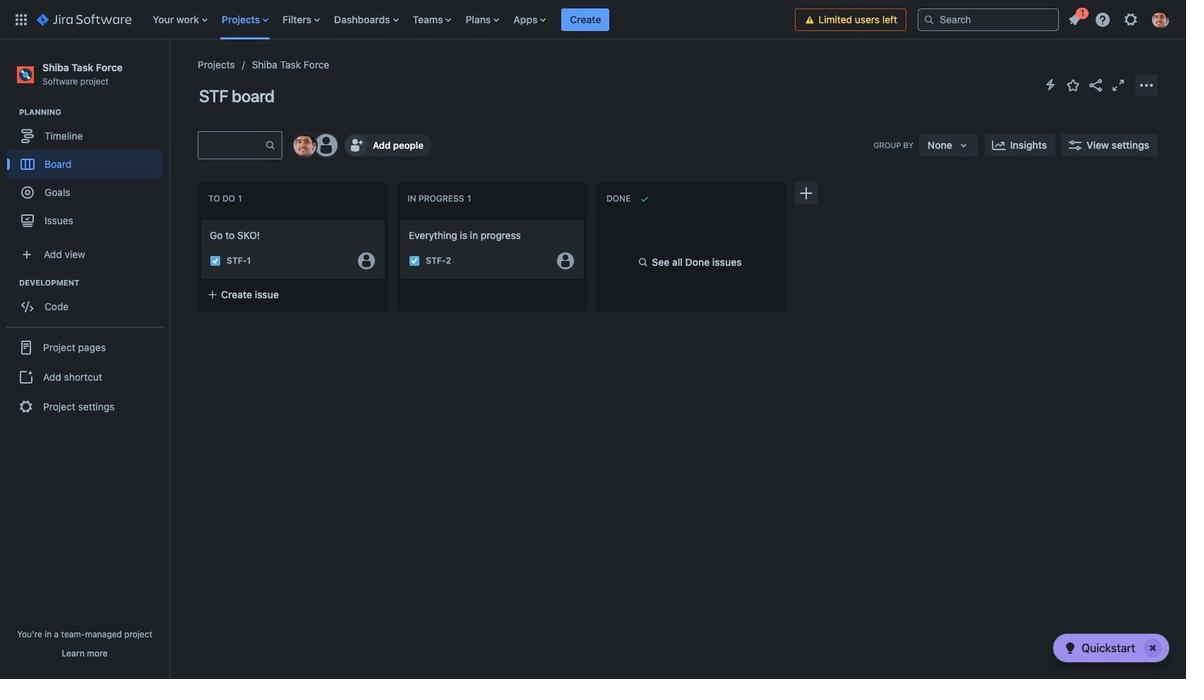 Task type: locate. For each thing, give the bounding box(es) containing it.
jira software image
[[37, 11, 132, 28], [37, 11, 132, 28]]

notifications image
[[1066, 11, 1083, 28]]

automations menu button icon image
[[1042, 76, 1059, 93]]

heading
[[19, 107, 169, 118], [19, 278, 169, 289]]

1 heading from the top
[[19, 107, 169, 118]]

in progress element
[[407, 194, 474, 204]]

0 vertical spatial heading
[[19, 107, 169, 118]]

help image
[[1094, 11, 1111, 28]]

banner
[[0, 0, 1186, 40]]

group for planning icon
[[7, 107, 169, 239]]

task image
[[409, 256, 420, 267]]

None search field
[[918, 8, 1059, 31]]

1 vertical spatial group
[[7, 278, 169, 326]]

development image
[[2, 275, 19, 292]]

create issue image
[[191, 210, 208, 227]]

sidebar element
[[0, 40, 169, 680]]

group
[[7, 107, 169, 239], [7, 278, 169, 326], [6, 327, 164, 427]]

0 horizontal spatial list
[[146, 0, 795, 39]]

2 heading from the top
[[19, 278, 169, 289]]

task image
[[210, 256, 221, 267]]

view settings image
[[1067, 137, 1084, 154]]

list
[[146, 0, 795, 39], [1062, 5, 1178, 32]]

enter full screen image
[[1110, 77, 1127, 94]]

more actions image
[[1138, 77, 1155, 94]]

goal image
[[21, 187, 34, 199]]

sidebar navigation image
[[154, 56, 185, 85]]

Search field
[[918, 8, 1059, 31]]

1 horizontal spatial list item
[[1062, 5, 1089, 31]]

star stf board image
[[1065, 77, 1082, 94]]

list item
[[562, 0, 610, 39], [1062, 5, 1089, 31]]

primary element
[[8, 0, 795, 39]]

1 vertical spatial heading
[[19, 278, 169, 289]]

0 vertical spatial group
[[7, 107, 169, 239]]

add people image
[[347, 137, 364, 154]]



Task type: describe. For each thing, give the bounding box(es) containing it.
0 horizontal spatial list item
[[562, 0, 610, 39]]

appswitcher icon image
[[13, 11, 30, 28]]

dismiss quickstart image
[[1142, 638, 1164, 660]]

search image
[[924, 14, 935, 25]]

Search this board text field
[[198, 133, 265, 158]]

heading for development icon
[[19, 278, 169, 289]]

group for development icon
[[7, 278, 169, 326]]

heading for planning icon
[[19, 107, 169, 118]]

to do element
[[208, 194, 245, 204]]

1 horizontal spatial list
[[1062, 5, 1178, 32]]

create issue image
[[390, 210, 407, 227]]

your profile and settings image
[[1152, 11, 1169, 28]]

settings image
[[1123, 11, 1140, 28]]

list item inside list
[[1062, 5, 1089, 31]]

2 vertical spatial group
[[6, 327, 164, 427]]

planning image
[[2, 104, 19, 121]]

create column image
[[798, 185, 815, 202]]



Task type: vqa. For each thing, say whether or not it's contained in the screenshot.
bottommost heading
yes



